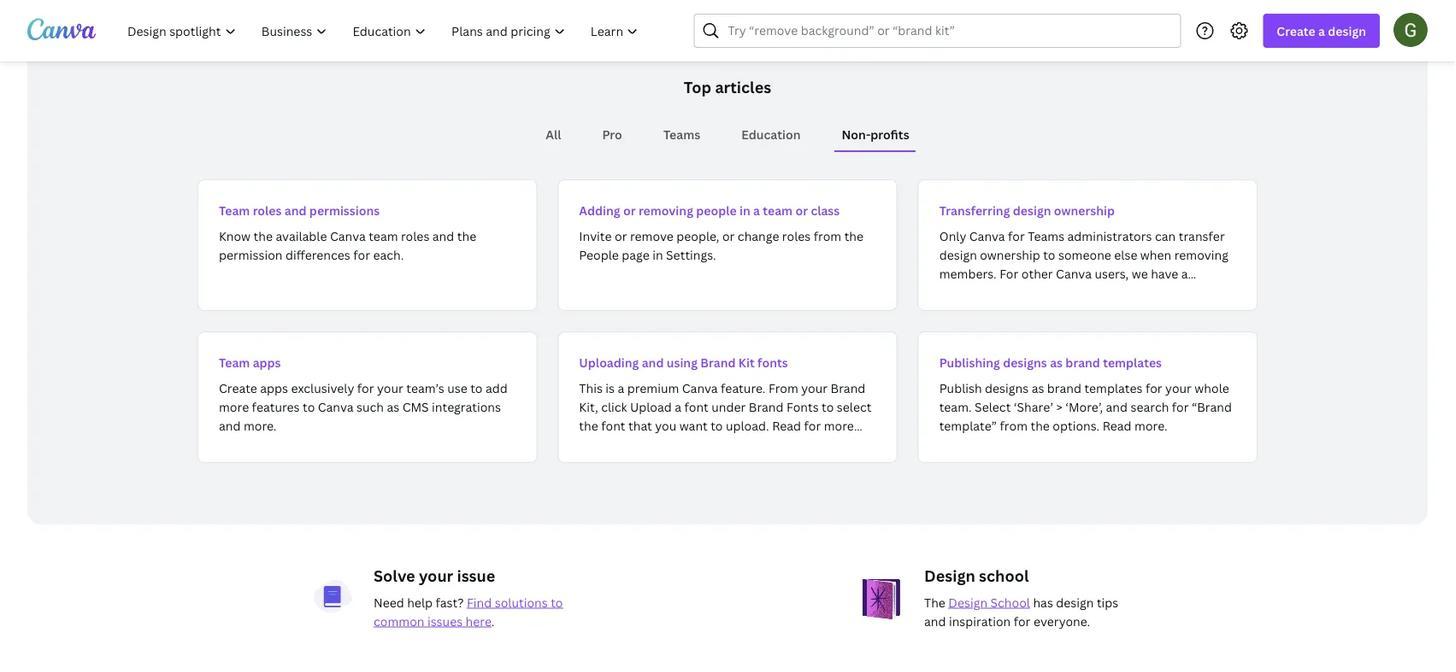 Task type: vqa. For each thing, say whether or not it's contained in the screenshot.
Read
yes



Task type: describe. For each thing, give the bounding box(es) containing it.
teams inside button
[[663, 126, 700, 142]]

transferring
[[939, 202, 1010, 218]]

all button
[[539, 118, 568, 150]]

adding or removing people in a team or class
[[579, 202, 840, 218]]

templates for publish designs as brand templates for your whole team. select 'share' > 'more', and search for "brand template" from the options. read more.
[[1085, 380, 1143, 396]]

here
[[466, 613, 491, 630]]

transferring design ownership
[[939, 202, 1115, 218]]

search
[[1131, 399, 1169, 415]]

know
[[219, 228, 251, 244]]

your inside this is a premium canva feature. from your brand kit, click upload a font under brand fonts to select the font that you want to upload. read for more details.
[[801, 380, 828, 396]]

help
[[407, 595, 433, 611]]

transfer
[[1179, 228, 1225, 244]]

permissions
[[309, 202, 380, 218]]

0 horizontal spatial font
[[601, 418, 625, 434]]

0 vertical spatial design
[[924, 566, 975, 587]]

or down people
[[722, 228, 735, 244]]

publishing designs as brand templates
[[939, 354, 1162, 371]]

page
[[622, 247, 650, 263]]

top
[[684, 77, 712, 97]]

you
[[655, 418, 677, 434]]

members.
[[939, 265, 997, 282]]

such
[[357, 399, 384, 415]]

upload
[[630, 399, 672, 415]]

and inside know the available canva team roles and the permission differences for each.
[[432, 228, 454, 244]]

common
[[374, 613, 424, 630]]

to inside only canva for teams administrators can transfer design ownership to someone else when removing members. for other canva users, we have a recommended workaround.
[[1043, 247, 1056, 263]]

team apps
[[219, 354, 281, 371]]

education button
[[735, 118, 808, 150]]

canva inside this is a premium canva feature. from your brand kit, click upload a font under brand fonts to select the font that you want to upload. read for more details.
[[682, 380, 718, 396]]

publish designs as brand templates for your whole team. select 'share' > 'more', and search for "brand template" from the options. read more.
[[939, 380, 1232, 434]]

1 horizontal spatial font
[[684, 399, 709, 415]]

integrations
[[432, 399, 501, 415]]

top articles
[[684, 77, 771, 97]]

remove
[[630, 228, 674, 244]]

from inside "publish designs as brand templates for your whole team. select 'share' > 'more', and search for "brand template" from the options. read more."
[[1000, 418, 1028, 434]]

tips
[[1097, 595, 1119, 611]]

a inside only canva for teams administrators can transfer design ownership to someone else when removing members. for other canva users, we have a recommended workaround.
[[1181, 265, 1188, 282]]

kit,
[[579, 399, 598, 415]]

issues
[[427, 613, 463, 630]]

someone
[[1058, 247, 1111, 263]]

read inside this is a premium canva feature. from your brand kit, click upload a font under brand fonts to select the font that you want to upload. read for more details.
[[772, 418, 801, 434]]

a inside dropdown button
[[1318, 23, 1325, 39]]

templates for publishing designs as brand templates
[[1103, 354, 1162, 371]]

1 vertical spatial design
[[948, 595, 988, 611]]

exclusively
[[291, 380, 354, 396]]

as inside "create apps exclusively for your team's use to add more features to canva such as cms integrations and more."
[[387, 399, 399, 415]]

need
[[374, 595, 404, 611]]

has
[[1033, 595, 1053, 611]]

we
[[1132, 265, 1148, 282]]

solve your issue image
[[312, 580, 353, 615]]

this
[[579, 380, 603, 396]]

canva down transferring
[[969, 228, 1005, 244]]

to down under
[[711, 418, 723, 434]]

invite or remove people, or change roles from the people page in settings.
[[579, 228, 864, 263]]

has design tips and inspiration for everyone.
[[924, 595, 1119, 630]]

solve your issue
[[374, 566, 495, 587]]

non-profits button
[[835, 118, 916, 150]]

need help fast?
[[374, 595, 467, 611]]

1 horizontal spatial team
[[763, 202, 793, 218]]

fonts
[[758, 354, 788, 371]]

design right transferring
[[1013, 202, 1051, 218]]

design school link
[[948, 595, 1030, 611]]

designs for publish
[[985, 380, 1029, 396]]

design inside has design tips and inspiration for everyone.
[[1056, 595, 1094, 611]]

more inside this is a premium canva feature. from your brand kit, click upload a font under brand fonts to select the font that you want to upload. read for more details.
[[824, 418, 854, 434]]

design inside dropdown button
[[1328, 23, 1366, 39]]

only
[[939, 228, 966, 244]]

feature.
[[721, 380, 766, 396]]

design school
[[924, 566, 1029, 587]]

can
[[1155, 228, 1176, 244]]

"brand
[[1192, 399, 1232, 415]]

premium
[[627, 380, 679, 396]]

from
[[769, 380, 798, 396]]

recommended
[[939, 284, 1024, 301]]

'more',
[[1066, 399, 1103, 415]]

'share'
[[1014, 399, 1053, 415]]

profits
[[871, 126, 909, 142]]

0 vertical spatial removing
[[639, 202, 693, 218]]

differences
[[285, 247, 350, 263]]

teams button
[[657, 118, 707, 150]]

to right fonts
[[822, 399, 834, 415]]

people,
[[677, 228, 720, 244]]

only canva for teams administrators can transfer design ownership to someone else when removing members. for other canva users, we have a recommended workaround.
[[939, 228, 1229, 301]]

more inside "create apps exclusively for your team's use to add more features to canva such as cms integrations and more."
[[219, 399, 249, 415]]

fonts
[[787, 399, 819, 415]]

upload.
[[726, 418, 769, 434]]

each.
[[373, 247, 404, 263]]

for inside has design tips and inspiration for everyone.
[[1014, 613, 1031, 630]]

whole
[[1195, 380, 1229, 396]]

roles inside know the available canva team roles and the permission differences for each.
[[401, 228, 430, 244]]

teams inside only canva for teams administrators can transfer design ownership to someone else when removing members. for other canva users, we have a recommended workaround.
[[1028, 228, 1065, 244]]

find
[[467, 595, 492, 611]]

more. inside "publish designs as brand templates for your whole team. select 'share' > 'more', and search for "brand template" from the options. read more."
[[1135, 418, 1168, 434]]

create a design button
[[1263, 14, 1380, 48]]

for inside know the available canva team roles and the permission differences for each.
[[353, 247, 370, 263]]

other
[[1022, 265, 1053, 282]]

the inside "publish designs as brand templates for your whole team. select 'share' > 'more', and search for "brand template" from the options. read more."
[[1031, 418, 1050, 434]]

select
[[975, 399, 1011, 415]]

options.
[[1053, 418, 1100, 434]]

ownership inside only canva for teams administrators can transfer design ownership to someone else when removing members. for other canva users, we have a recommended workaround.
[[980, 247, 1040, 263]]

team's
[[406, 380, 444, 396]]

adding
[[579, 202, 620, 218]]

kit
[[739, 354, 755, 371]]

settings.
[[666, 247, 716, 263]]

top level navigation element
[[116, 14, 653, 48]]

to inside find solutions to common issues here
[[551, 595, 563, 611]]

the design school
[[924, 595, 1030, 611]]

from inside 'invite or remove people, or change roles from the people page in settings.'
[[814, 228, 842, 244]]

that
[[628, 418, 652, 434]]

for inside only canva for teams administrators can transfer design ownership to someone else when removing members. for other canva users, we have a recommended workaround.
[[1008, 228, 1025, 244]]

features
[[252, 399, 300, 415]]

non-profits
[[842, 126, 909, 142]]

2 vertical spatial brand
[[749, 399, 784, 415]]

and inside has design tips and inspiration for everyone.
[[924, 613, 946, 630]]

use
[[447, 380, 467, 396]]

all
[[546, 126, 561, 142]]

details.
[[579, 436, 621, 453]]

template"
[[939, 418, 997, 434]]

issue
[[457, 566, 495, 587]]

apps for create
[[260, 380, 288, 396]]



Task type: locate. For each thing, give the bounding box(es) containing it.
fast?
[[436, 595, 464, 611]]

brand inside "publish designs as brand templates for your whole team. select 'share' > 'more', and search for "brand template" from the options. read more."
[[1047, 380, 1082, 396]]

for
[[1008, 228, 1025, 244], [353, 247, 370, 263], [357, 380, 374, 396], [1146, 380, 1163, 396], [1172, 399, 1189, 415], [804, 418, 821, 434], [1014, 613, 1031, 630]]

brand for publishing
[[1066, 354, 1100, 371]]

1 horizontal spatial ownership
[[1054, 202, 1115, 218]]

read
[[772, 418, 801, 434], [1103, 418, 1132, 434]]

apps inside "create apps exclusively for your team's use to add more features to canva such as cms integrations and more."
[[260, 380, 288, 396]]

solve
[[374, 566, 415, 587]]

canva down exclusively
[[318, 399, 354, 415]]

your
[[377, 380, 403, 396], [801, 380, 828, 396], [1165, 380, 1192, 396], [419, 566, 453, 587]]

0 vertical spatial more
[[219, 399, 249, 415]]

templates
[[1103, 354, 1162, 371], [1085, 380, 1143, 396]]

brand up 'more',
[[1066, 354, 1100, 371]]

1 horizontal spatial brand
[[749, 399, 784, 415]]

for left each.
[[353, 247, 370, 263]]

canva inside "create apps exclusively for your team's use to add more features to canva such as cms integrations and more."
[[318, 399, 354, 415]]

0 horizontal spatial teams
[[663, 126, 700, 142]]

create for create apps exclusively for your team's use to add more features to canva such as cms integrations and more.
[[219, 380, 257, 396]]

uploading and using brand kit fonts
[[579, 354, 788, 371]]

and inside "publish designs as brand templates for your whole team. select 'share' > 'more', and search for "brand template" from the options. read more."
[[1106, 399, 1128, 415]]

brand up >
[[1047, 380, 1082, 396]]

know the available canva team roles and the permission differences for each.
[[219, 228, 476, 263]]

1 horizontal spatial as
[[1032, 380, 1044, 396]]

font down click
[[601, 418, 625, 434]]

1 vertical spatial brand
[[831, 380, 866, 396]]

1 vertical spatial designs
[[985, 380, 1029, 396]]

2 vertical spatial as
[[387, 399, 399, 415]]

1 horizontal spatial removing
[[1175, 247, 1229, 263]]

school
[[979, 566, 1029, 587]]

people
[[696, 202, 737, 218]]

create inside "create apps exclusively for your team's use to add more features to canva such as cms integrations and more."
[[219, 380, 257, 396]]

to right "solutions"
[[551, 595, 563, 611]]

else
[[1114, 247, 1138, 263]]

1 vertical spatial apps
[[260, 380, 288, 396]]

canva down the uploading and using brand kit fonts
[[682, 380, 718, 396]]

templates inside "publish designs as brand templates for your whole team. select 'share' > 'more', and search for "brand template" from the options. read more."
[[1085, 380, 1143, 396]]

0 horizontal spatial create
[[219, 380, 257, 396]]

2 horizontal spatial brand
[[831, 380, 866, 396]]

roles right change
[[782, 228, 811, 244]]

0 vertical spatial as
[[1050, 354, 1063, 371]]

to down exclusively
[[303, 399, 315, 415]]

for down transferring design ownership
[[1008, 228, 1025, 244]]

0 horizontal spatial more
[[219, 399, 249, 415]]

0 vertical spatial templates
[[1103, 354, 1162, 371]]

your up fast? on the bottom left of page
[[419, 566, 453, 587]]

1 vertical spatial in
[[653, 247, 663, 263]]

teams down 'top'
[[663, 126, 700, 142]]

0 vertical spatial team
[[219, 202, 250, 218]]

your inside "publish designs as brand templates for your whole team. select 'share' > 'more', and search for "brand template" from the options. read more."
[[1165, 380, 1192, 396]]

or up the page
[[615, 228, 627, 244]]

from down 'share'
[[1000, 418, 1028, 434]]

designs up select
[[985, 380, 1029, 396]]

removing down transfer
[[1175, 247, 1229, 263]]

users,
[[1095, 265, 1129, 282]]

0 vertical spatial in
[[740, 202, 750, 218]]

select
[[837, 399, 872, 415]]

team inside know the available canva team roles and the permission differences for each.
[[369, 228, 398, 244]]

design inside only canva for teams administrators can transfer design ownership to someone else when removing members. for other canva users, we have a recommended workaround.
[[939, 247, 977, 263]]

2 team from the top
[[219, 354, 250, 371]]

in inside 'invite or remove people, or change roles from the people page in settings.'
[[653, 247, 663, 263]]

0 horizontal spatial roles
[[253, 202, 282, 218]]

1 vertical spatial removing
[[1175, 247, 1229, 263]]

design up everyone.
[[1056, 595, 1094, 611]]

team up change
[[763, 202, 793, 218]]

roles inside 'invite or remove people, or change roles from the people page in settings.'
[[782, 228, 811, 244]]

0 horizontal spatial as
[[387, 399, 399, 415]]

for up search
[[1146, 380, 1163, 396]]

a
[[1318, 23, 1325, 39], [753, 202, 760, 218], [1181, 265, 1188, 282], [618, 380, 624, 396], [675, 399, 682, 415]]

workaround.
[[1027, 284, 1099, 301]]

want
[[680, 418, 708, 434]]

0 vertical spatial brand
[[1066, 354, 1100, 371]]

to up other
[[1043, 247, 1056, 263]]

find solutions to common issues here
[[374, 595, 563, 630]]

1 vertical spatial create
[[219, 380, 257, 396]]

removing
[[639, 202, 693, 218], [1175, 247, 1229, 263]]

0 horizontal spatial from
[[814, 228, 842, 244]]

ownership
[[1054, 202, 1115, 218], [980, 247, 1040, 263]]

when
[[1140, 247, 1172, 263]]

the
[[254, 228, 273, 244], [457, 228, 476, 244], [844, 228, 864, 244], [579, 418, 598, 434], [1031, 418, 1050, 434]]

or
[[623, 202, 636, 218], [796, 202, 808, 218], [615, 228, 627, 244], [722, 228, 735, 244]]

0 vertical spatial ownership
[[1054, 202, 1115, 218]]

have
[[1151, 265, 1179, 282]]

the inside this is a premium canva feature. from your brand kit, click upload a font under brand fonts to select the font that you want to upload. read for more details.
[[579, 418, 598, 434]]

0 vertical spatial font
[[684, 399, 709, 415]]

and inside "create apps exclusively for your team's use to add more features to canva such as cms integrations and more."
[[219, 418, 241, 434]]

canva down permissions
[[330, 228, 366, 244]]

0 vertical spatial teams
[[663, 126, 700, 142]]

design school image
[[863, 580, 904, 621]]

brand for publish
[[1047, 380, 1082, 396]]

everyone.
[[1034, 613, 1090, 630]]

for
[[1000, 265, 1019, 282]]

in down remove
[[653, 247, 663, 263]]

designs
[[1003, 354, 1047, 371], [985, 380, 1029, 396]]

0 vertical spatial brand
[[701, 354, 736, 371]]

for down school on the bottom
[[1014, 613, 1031, 630]]

removing inside only canva for teams administrators can transfer design ownership to someone else when removing members. for other canva users, we have a recommended workaround.
[[1175, 247, 1229, 263]]

read inside "publish designs as brand templates for your whole team. select 'share' > 'more', and search for "brand template" from the options. read more."
[[1103, 418, 1132, 434]]

from
[[814, 228, 842, 244], [1000, 418, 1028, 434]]

roles
[[253, 202, 282, 218], [401, 228, 430, 244], [782, 228, 811, 244]]

1 vertical spatial from
[[1000, 418, 1028, 434]]

1 vertical spatial more
[[824, 418, 854, 434]]

the inside 'invite or remove people, or change roles from the people page in settings.'
[[844, 228, 864, 244]]

2 horizontal spatial as
[[1050, 354, 1063, 371]]

more. inside "create apps exclusively for your team's use to add more features to canva such as cms integrations and more."
[[244, 418, 277, 434]]

1 vertical spatial teams
[[1028, 228, 1065, 244]]

1 vertical spatial templates
[[1085, 380, 1143, 396]]

team for team roles and permissions
[[219, 202, 250, 218]]

as up 'share'
[[1032, 380, 1044, 396]]

teams
[[663, 126, 700, 142], [1028, 228, 1065, 244]]

2 read from the left
[[1103, 418, 1132, 434]]

create apps exclusively for your team's use to add more features to canva such as cms integrations and more.
[[219, 380, 508, 434]]

1 vertical spatial team
[[219, 354, 250, 371]]

team for team apps
[[219, 354, 250, 371]]

administrators
[[1068, 228, 1152, 244]]

or left 'class' on the top right of the page
[[796, 202, 808, 218]]

as up >
[[1050, 354, 1063, 371]]

people
[[579, 247, 619, 263]]

design down only
[[939, 247, 977, 263]]

0 horizontal spatial in
[[653, 247, 663, 263]]

brand down from
[[749, 399, 784, 415]]

more. down search
[[1135, 418, 1168, 434]]

your up fonts
[[801, 380, 828, 396]]

read down fonts
[[772, 418, 801, 434]]

0 vertical spatial apps
[[253, 354, 281, 371]]

1 horizontal spatial read
[[1103, 418, 1132, 434]]

the
[[924, 595, 946, 611]]

canva inside know the available canva team roles and the permission differences for each.
[[330, 228, 366, 244]]

in
[[740, 202, 750, 218], [653, 247, 663, 263]]

0 horizontal spatial removing
[[639, 202, 693, 218]]

teams down transferring design ownership
[[1028, 228, 1065, 244]]

your left whole
[[1165, 380, 1192, 396]]

0 vertical spatial create
[[1277, 23, 1316, 39]]

your up such
[[377, 380, 403, 396]]

0 horizontal spatial more.
[[244, 418, 277, 434]]

team
[[219, 202, 250, 218], [219, 354, 250, 371]]

your inside "create apps exclusively for your team's use to add more features to canva such as cms integrations and more."
[[377, 380, 403, 396]]

1 vertical spatial brand
[[1047, 380, 1082, 396]]

0 horizontal spatial ownership
[[980, 247, 1040, 263]]

design up the
[[924, 566, 975, 587]]

articles
[[715, 77, 771, 97]]

cms
[[402, 399, 429, 415]]

create a design
[[1277, 23, 1366, 39]]

apps for team
[[253, 354, 281, 371]]

0 vertical spatial from
[[814, 228, 842, 244]]

uploading
[[579, 354, 639, 371]]

design left gary orlando icon
[[1328, 23, 1366, 39]]

team
[[763, 202, 793, 218], [369, 228, 398, 244]]

1 horizontal spatial roles
[[401, 228, 430, 244]]

designs for publishing
[[1003, 354, 1047, 371]]

for down fonts
[[804, 418, 821, 434]]

1 horizontal spatial more.
[[1135, 418, 1168, 434]]

from down 'class' on the top right of the page
[[814, 228, 842, 244]]

1 team from the top
[[219, 202, 250, 218]]

more.
[[244, 418, 277, 434], [1135, 418, 1168, 434]]

removing up remove
[[639, 202, 693, 218]]

1 vertical spatial team
[[369, 228, 398, 244]]

1 vertical spatial font
[[601, 418, 625, 434]]

roles up each.
[[401, 228, 430, 244]]

brand left the kit
[[701, 354, 736, 371]]

1 horizontal spatial in
[[740, 202, 750, 218]]

or right adding
[[623, 202, 636, 218]]

create for create a design
[[1277, 23, 1316, 39]]

canva down the someone
[[1056, 265, 1092, 282]]

for right search
[[1172, 399, 1189, 415]]

canva
[[330, 228, 366, 244], [969, 228, 1005, 244], [1056, 265, 1092, 282], [682, 380, 718, 396], [318, 399, 354, 415]]

1 horizontal spatial create
[[1277, 23, 1316, 39]]

to right use on the left bottom
[[470, 380, 483, 396]]

invite
[[579, 228, 612, 244]]

for inside "create apps exclusively for your team's use to add more features to canva such as cms integrations and more."
[[357, 380, 374, 396]]

templates up search
[[1103, 354, 1162, 371]]

team up each.
[[369, 228, 398, 244]]

1 horizontal spatial more
[[824, 418, 854, 434]]

1 horizontal spatial from
[[1000, 418, 1028, 434]]

read down search
[[1103, 418, 1132, 434]]

font up want on the left bottom of the page
[[684, 399, 709, 415]]

design
[[924, 566, 975, 587], [948, 595, 988, 611]]

ownership up administrators
[[1054, 202, 1115, 218]]

is
[[606, 380, 615, 396]]

for inside this is a premium canva feature. from your brand kit, click upload a font under brand fonts to select the font that you want to upload. read for more details.
[[804, 418, 821, 434]]

this is a premium canva feature. from your brand kit, click upload a font under brand fonts to select the font that you want to upload. read for more details.
[[579, 380, 872, 453]]

1 read from the left
[[772, 418, 801, 434]]

publish
[[939, 380, 982, 396]]

more. down features
[[244, 418, 277, 434]]

as inside "publish designs as brand templates for your whole team. select 'share' > 'more', and search for "brand template" from the options. read more."
[[1032, 380, 1044, 396]]

templates up 'more',
[[1085, 380, 1143, 396]]

and
[[285, 202, 307, 218], [432, 228, 454, 244], [642, 354, 664, 371], [1106, 399, 1128, 415], [219, 418, 241, 434], [924, 613, 946, 630]]

1 vertical spatial as
[[1032, 380, 1044, 396]]

0 horizontal spatial read
[[772, 418, 801, 434]]

design up the inspiration
[[948, 595, 988, 611]]

2 horizontal spatial roles
[[782, 228, 811, 244]]

0 horizontal spatial brand
[[701, 354, 736, 371]]

more down select
[[824, 418, 854, 434]]

solutions
[[495, 595, 548, 611]]

find solutions to common issues here link
[[374, 595, 563, 630]]

as left cms
[[387, 399, 399, 415]]

1 more. from the left
[[244, 418, 277, 434]]

education
[[741, 126, 801, 142]]

brand up select
[[831, 380, 866, 396]]

as for publishing
[[1050, 354, 1063, 371]]

pro
[[602, 126, 622, 142]]

more left features
[[219, 399, 249, 415]]

permission
[[219, 247, 283, 263]]

for up such
[[357, 380, 374, 396]]

in right people
[[740, 202, 750, 218]]

0 vertical spatial team
[[763, 202, 793, 218]]

roles up available
[[253, 202, 282, 218]]

class
[[811, 202, 840, 218]]

0 horizontal spatial team
[[369, 228, 398, 244]]

non-
[[842, 126, 871, 142]]

brand
[[1066, 354, 1100, 371], [1047, 380, 1082, 396]]

ownership up for
[[980, 247, 1040, 263]]

to
[[1043, 247, 1056, 263], [470, 380, 483, 396], [303, 399, 315, 415], [822, 399, 834, 415], [711, 418, 723, 434], [551, 595, 563, 611]]

inspiration
[[949, 613, 1011, 630]]

1 horizontal spatial teams
[[1028, 228, 1065, 244]]

Try "remove background" or "brand kit" search field
[[728, 15, 1170, 47]]

>
[[1056, 399, 1063, 415]]

gary orlando image
[[1394, 13, 1428, 47]]

as for publish
[[1032, 380, 1044, 396]]

create inside dropdown button
[[1277, 23, 1316, 39]]

add
[[486, 380, 508, 396]]

publishing
[[939, 354, 1000, 371]]

designs inside "publish designs as brand templates for your whole team. select 'share' > 'more', and search for "brand template" from the options. read more."
[[985, 380, 1029, 396]]

1 vertical spatial ownership
[[980, 247, 1040, 263]]

0 vertical spatial designs
[[1003, 354, 1047, 371]]

designs up 'share'
[[1003, 354, 1047, 371]]

2 more. from the left
[[1135, 418, 1168, 434]]

click
[[601, 399, 627, 415]]



